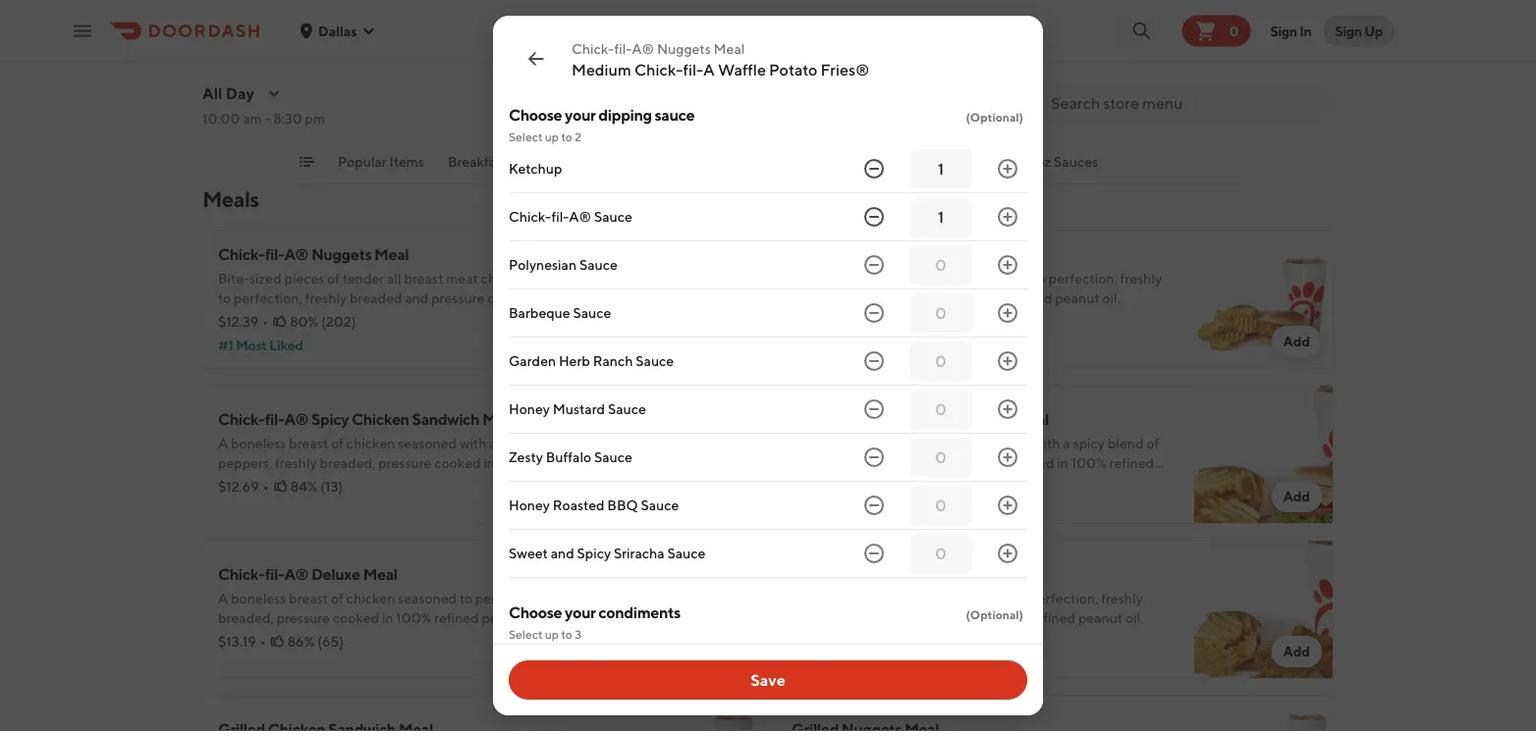 Task type: locate. For each thing, give the bounding box(es) containing it.
served inside fruit cup a nutritious fruit mix made with chopped pieces of red and green apples, mandarin orange segments, fresh strawberry slices, and blueberries, served chilled. prepared fresh daily.
[[935, 80, 977, 96]]

0 horizontal spatial chicken
[[352, 410, 409, 429]]

2 count, from the left
[[484, 310, 524, 326]]

berries
[[548, 41, 591, 57]]

n-
[[838, 565, 854, 584]]

cooked up 'buttered'
[[434, 455, 481, 472]]

meals
[[531, 154, 567, 170], [968, 154, 1005, 170], [202, 187, 259, 212]]

100% inside chick-fil-a® sandwich meal a boneless breast of chicken seasoned to perfection, freshly breaded, pressure cooked in 100% refined peanut oil. 83% (109) #3 most liked
[[970, 290, 1005, 307]]

strips®
[[854, 565, 907, 584]]

chicken,
[[481, 271, 533, 287]]

increase quantity by 1 image for garden herb ranch sauce
[[996, 350, 1020, 373]]

fil- for chick-fil-a® spicy chicken sandwich meal a boneless breast of chicken seasoned with a spicy blend of peppers, freshly breaded, pressure cooked in 100% refined peanut oil and served on a toasted, buttered bun with dill pickle chips. also available on a multigrain bun.
[[265, 410, 284, 429]]

meal inside chick-fil-a® nuggets meal bite-sized pieces of tender all breast meat chicken, seasoned to perfection, freshly breaded and pressure cooked in 100% refined peanut oil. available in 8-count, 12-count, or 30-count entrées with choice of dipping sauce.
[[374, 245, 409, 264]]

2 most from the left
[[812, 337, 843, 354]]

perfection,
[[1049, 271, 1118, 287], [234, 290, 302, 307], [1030, 591, 1099, 607]]

a® inside chick-fil-a® nuggets meal bite-sized pieces of tender all breast meat chicken, seasoned to perfection, freshly breaded and pressure cooked in 100% refined peanut oil. available in 8-count, 12-count, or 30-count entrées with choice of dipping sauce.
[[284, 245, 309, 264]]

in
[[537, 290, 548, 307], [956, 290, 967, 307], [394, 310, 406, 326], [484, 455, 495, 472], [979, 611, 990, 627]]

chopped
[[989, 41, 1045, 57]]

2 vertical spatial fresh
[[1088, 80, 1120, 96]]

seasoned
[[536, 271, 595, 287], [972, 271, 1031, 287], [398, 436, 457, 452], [953, 591, 1012, 607]]

0 vertical spatial your
[[244, 60, 272, 77]]

1 vertical spatial nuggets
[[311, 245, 372, 264]]

86% (65)
[[288, 634, 344, 650]]

sauce right 30-
[[573, 305, 611, 321]]

choose
[[509, 106, 562, 124], [509, 604, 562, 622]]

add button for chick-fil-a® deluxe meal
[[698, 637, 749, 668]]

decrease quantity by 1 image for barbeque sauce
[[863, 302, 886, 325]]

fresh left berries
[[514, 41, 545, 57]]

freshly inside chick-fil-a® sandwich meal a boneless breast of chicken seasoned to perfection, freshly breaded, pressure cooked in 100% refined peanut oil. 83% (109) #3 most liked
[[1121, 271, 1162, 287]]

with inside greek yogurt parfait creamy, organic vanilla bean greek yogurt with fresh berries and your choice of toppings. $6.49
[[484, 41, 511, 57]]

available
[[327, 495, 383, 511]]

breaded inside chick-fil-a® nuggets meal bite-sized pieces of tender all breast meat chicken, seasoned to perfection, freshly breaded and pressure cooked in 100% refined peanut oil. available in 8-count, 12-count, or 30-count entrées with choice of dipping sauce.
[[350, 290, 402, 307]]

breast up 83%
[[863, 271, 902, 287]]

decrease quantity by 1 image down treats button
[[863, 205, 886, 229]]

peanut inside chick-fil-a® sandwich meal a boneless breast of chicken seasoned to perfection, freshly breaded, pressure cooked in 100% refined peanut oil. 83% (109) #3 most liked
[[1056, 290, 1100, 307]]

breaded,
[[792, 290, 848, 307], [320, 455, 376, 472]]

honey down bun
[[509, 498, 550, 514]]

breast inside chick-fil-a® nuggets meal bite-sized pieces of tender all breast meat chicken, seasoned to perfection, freshly breaded and pressure cooked in 100% refined peanut oil. available in 8-count, 12-count, or 30-count entrées with choice of dipping sauce.
[[404, 271, 444, 287]]

of down vanilla
[[319, 60, 332, 77]]

most right #3
[[812, 337, 843, 354]]

and down fries®
[[832, 80, 855, 96]]

increase quantity by 1 image for sauce
[[996, 253, 1020, 277]]

1 vertical spatial current quantity is 1 number field
[[922, 206, 961, 228]]

a up #3
[[792, 271, 802, 287]]

1 horizontal spatial most
[[812, 337, 843, 354]]

breaded, up #3
[[792, 290, 848, 307]]

decrease quantity by 1 image for chick-fil-a® sauce
[[863, 205, 886, 229]]

0 horizontal spatial oil.
[[313, 310, 331, 326]]

1 honey from the top
[[509, 401, 550, 418]]

1 horizontal spatial count,
[[484, 310, 524, 326]]

liked
[[269, 337, 303, 354], [846, 337, 879, 354]]

1 horizontal spatial boneless
[[805, 271, 860, 287]]

1 vertical spatial choice
[[298, 330, 340, 346]]

your inside choose your dipping sauce select up to 2
[[565, 106, 596, 124]]

fil- for chick-fil-a® sandwich meal a boneless breast of chicken seasoned to perfection, freshly breaded, pressure cooked in 100% refined peanut oil. 83% (109) #3 most liked
[[839, 245, 858, 264]]

1 chicken from the left
[[352, 410, 409, 429]]

fruit cup image
[[1195, 0, 1334, 130]]

a® inside chick-fil-a® nuggets meal medium chick-fil-a waffle potato fries®
[[632, 41, 654, 57]]

of
[[1091, 41, 1104, 57], [319, 60, 332, 77], [327, 271, 340, 287], [905, 271, 917, 287], [342, 330, 355, 346], [331, 436, 344, 452], [573, 436, 586, 452]]

decrease quantity by 1 image for zesty buffalo sauce
[[863, 446, 886, 470]]

bite-
[[218, 271, 250, 287]]

3 increase quantity by 1 image from the top
[[996, 398, 1020, 421]]

current quantity is 0 number field for honey mustard sauce
[[922, 399, 961, 421]]

meal inside chick-fil-a® nuggets meal medium chick-fil-a waffle potato fries®
[[714, 41, 745, 57]]

2 horizontal spatial meals
[[968, 154, 1005, 170]]

honey
[[509, 401, 550, 418], [509, 498, 550, 514]]

4 increase quantity by 1 image from the top
[[996, 494, 1020, 518]]

2 current quantity is 0 number field from the top
[[922, 303, 961, 324]]

sign up link
[[1324, 15, 1395, 47]]

chick- inside chick-fil-a® sandwich meal a boneless breast of chicken seasoned to perfection, freshly breaded, pressure cooked in 100% refined peanut oil. 83% (109) #3 most liked
[[792, 245, 839, 264]]

nuggets for fil-
[[657, 41, 711, 57]]

1 horizontal spatial chicken
[[832, 410, 890, 429]]

fil- inside chick-fil-a® sandwich meal a boneless breast of chicken seasoned to perfection, freshly breaded, pressure cooked in 100% refined peanut oil. 83% (109) #3 most liked
[[839, 245, 858, 264]]

0 vertical spatial chicken
[[920, 271, 969, 287]]

a® for chick-fil-a® nuggets meal bite-sized pieces of tender all breast meat chicken, seasoned to perfection, freshly breaded and pressure cooked in 100% refined peanut oil. available in 8-count, 12-count, or 30-count entrées with choice of dipping sauce.
[[284, 245, 309, 264]]

and down boneless
[[847, 611, 871, 627]]

a up peppers,
[[218, 436, 228, 452]]

(optional) for choose your dipping sauce
[[966, 110, 1024, 124]]

chick- inside the chick-fil-a® spicy chicken sandwich meal a boneless breast of chicken seasoned with a spicy blend of peppers, freshly breaded, pressure cooked in 100% refined peanut oil and served on a toasted, buttered bun with dill pickle chips. also available on a multigrain bun.
[[218, 410, 265, 429]]

honey mustard sauce
[[509, 401, 646, 418]]

0 horizontal spatial served
[[309, 475, 351, 491]]

• for chick-fil-a® nuggets meal
[[263, 314, 268, 330]]

0 horizontal spatial a
[[373, 475, 380, 491]]

choice down 'organic'
[[275, 60, 317, 77]]

sauce right bbq
[[641, 498, 679, 514]]

a®
[[632, 41, 654, 57], [569, 209, 592, 225], [284, 245, 309, 264], [858, 245, 882, 264], [284, 410, 309, 429], [284, 565, 309, 584]]

0 horizontal spatial breaded
[[350, 290, 402, 307]]

on
[[354, 475, 370, 491], [386, 495, 402, 511]]

toasted,
[[383, 475, 433, 491]]

nuggets inside chick-fil-a® nuggets meal bite-sized pieces of tender all breast meat chicken, seasoned to perfection, freshly breaded and pressure cooked in 100% refined peanut oil. available in 8-count, 12-count, or 30-count entrées with choice of dipping sauce.
[[311, 245, 372, 264]]

chick- up peppers,
[[218, 410, 265, 429]]

a® right berries
[[632, 41, 654, 57]]

pm
[[305, 111, 325, 127]]

2 vertical spatial chicken
[[851, 591, 900, 607]]

current quantity is 1 number field for ketchup
[[922, 158, 961, 180]]

fresh inside greek yogurt parfait creamy, organic vanilla bean greek yogurt with fresh berries and your choice of toppings. $6.49
[[514, 41, 545, 57]]

dipping down available
[[358, 330, 405, 346]]

1 horizontal spatial liked
[[846, 337, 879, 354]]

5 current quantity is 0 number field from the top
[[922, 447, 961, 469]]

3 decrease quantity by 1 image from the top
[[863, 446, 886, 470]]

2 decrease quantity by 1 image from the top
[[863, 398, 886, 421]]

1 horizontal spatial breaded
[[792, 611, 845, 627]]

sauce up polynesian sauce at the left top of the page
[[594, 209, 633, 225]]

of inside fruit cup a nutritious fruit mix made with chopped pieces of red and green apples, mandarin orange segments, fresh strawberry slices, and blueberries, served chilled. prepared fresh daily.
[[1091, 41, 1104, 57]]

a® for chick-fil-a® sauce
[[569, 209, 592, 225]]

chick- up the medium
[[572, 41, 614, 57]]

nuggets up sauce
[[657, 41, 711, 57]]

chicken up toasted,
[[352, 410, 409, 429]]

a left waffle
[[703, 60, 715, 79]]

chick- up boneless
[[792, 565, 838, 584]]

Current quantity is 1 number field
[[922, 158, 961, 180], [922, 206, 961, 228]]

$12.69 •
[[218, 479, 269, 495]]

items
[[390, 154, 424, 170]]

dialog
[[493, 16, 1043, 732]]

chick- up "bite-"
[[218, 245, 265, 264]]

decrease quantity by 1 image
[[863, 157, 886, 181], [863, 398, 886, 421], [863, 446, 886, 470], [863, 494, 886, 518], [863, 542, 886, 566]]

1 vertical spatial pieces
[[284, 271, 325, 287]]

1 decrease quantity by 1 image from the top
[[863, 205, 886, 229]]

spicy left sriracha
[[577, 546, 611, 562]]

deluxe
[[963, 410, 1012, 429], [311, 565, 360, 584]]

1 select from the top
[[509, 130, 543, 143]]

2 vertical spatial a
[[404, 495, 412, 511]]

your for choose your dipping sauce
[[565, 106, 596, 124]]

cooked down chicken,
[[488, 290, 534, 307]]

0 horizontal spatial on
[[354, 475, 370, 491]]

zesty
[[509, 449, 543, 466]]

sandwich
[[885, 245, 953, 264], [412, 410, 480, 429], [893, 410, 960, 429]]

chick- up #3
[[792, 245, 839, 264]]

liked down 83%
[[846, 337, 879, 354]]

100% inside the chick-fil-a® spicy chicken sandwich meal a boneless breast of chicken seasoned with a spicy blend of peppers, freshly breaded, pressure cooked in 100% refined peanut oil and served on a toasted, buttered bun with dill pickle chips. also available on a multigrain bun.
[[498, 455, 533, 472]]

0 horizontal spatial pieces
[[284, 271, 325, 287]]

to inside chick-fil-a® sandwich meal a boneless breast of chicken seasoned to perfection, freshly breaded, pressure cooked in 100% refined peanut oil. 83% (109) #3 most liked
[[1034, 271, 1046, 287]]

5 increase quantity by 1 image from the top
[[996, 542, 1020, 566]]

a® up polynesian sauce at the left top of the page
[[569, 209, 592, 225]]

1 horizontal spatial sign
[[1336, 23, 1363, 39]]

1 vertical spatial breaded
[[792, 611, 845, 627]]

buttered
[[436, 475, 491, 491]]

refined inside chick-n-strips® meal boneless chicken tenders seasoned to perfection, freshly breaded and pressure cooked in 100% refined peanut oil. $12.85
[[1031, 611, 1076, 627]]

vanilla
[[322, 41, 362, 57]]

sandwich inside chick-fil-a® sandwich meal a boneless breast of chicken seasoned to perfection, freshly breaded, pressure cooked in 100% refined peanut oil. 83% (109) #3 most liked
[[885, 245, 953, 264]]

barbeque
[[509, 305, 570, 321]]

0 horizontal spatial fresh
[[514, 41, 545, 57]]

a inside the chick-fil-a® spicy chicken sandwich meal a boneless breast of chicken seasoned with a spicy blend of peppers, freshly breaded, pressure cooked in 100% refined peanut oil and served on a toasted, buttered bun with dill pickle chips. also available on a multigrain bun.
[[218, 436, 228, 452]]

chick-fil-a® spicy chicken sandwich meal a boneless breast of chicken seasoned with a spicy blend of peppers, freshly breaded, pressure cooked in 100% refined peanut oil and served on a toasted, buttered bun with dill pickle chips. also available on a multigrain bun.
[[218, 410, 586, 511]]

fresh down strawberry
[[1088, 80, 1120, 96]]

0 vertical spatial honey
[[509, 401, 550, 418]]

chick- for chick-fil-a® sandwich meal a boneless breast of chicken seasoned to perfection, freshly breaded, pressure cooked in 100% refined peanut oil. 83% (109) #3 most liked
[[792, 245, 839, 264]]

2 horizontal spatial a
[[490, 436, 497, 452]]

and inside chick-n-strips® meal boneless chicken tenders seasoned to perfection, freshly breaded and pressure cooked in 100% refined peanut oil. $12.85
[[847, 611, 871, 627]]

0 vertical spatial boneless
[[805, 271, 860, 287]]

0 vertical spatial dipping
[[599, 106, 652, 124]]

chick-fil-a® nuggets meal bite-sized pieces of tender all breast meat chicken, seasoned to perfection, freshly breaded and pressure cooked in 100% refined peanut oil. available in 8-count, 12-count, or 30-count entrées with choice of dipping sauce.
[[218, 245, 602, 346]]

and right sweet
[[551, 546, 574, 562]]

toppings.
[[335, 60, 393, 77]]

0 horizontal spatial most
[[236, 337, 267, 354]]

meat
[[446, 271, 478, 287]]

• right the $13.59 at the bottom right
[[837, 479, 843, 495]]

spicy
[[500, 436, 532, 452]]

2 (optional) from the top
[[966, 608, 1024, 622]]

84% (13)
[[291, 479, 343, 495]]

fil- inside the chick-fil-a® spicy chicken sandwich meal a boneless breast of chicken seasoned with a spicy blend of peppers, freshly breaded, pressure cooked in 100% refined peanut oil and served on a toasted, buttered bun with dill pickle chips. also available on a multigrain bun.
[[265, 410, 284, 429]]

a® inside the chick-fil-a® spicy chicken sandwich meal a boneless breast of chicken seasoned with a spicy blend of peppers, freshly breaded, pressure cooked in 100% refined peanut oil and served on a toasted, buttered bun with dill pickle chips. also available on a multigrain bun.
[[284, 410, 309, 429]]

add for chick-fil-a® nuggets meal
[[710, 334, 737, 350]]

liked down 80%
[[269, 337, 303, 354]]

1 current quantity is 0 number field from the top
[[922, 254, 961, 276]]

8oz
[[1029, 154, 1052, 170]]

buffalo
[[546, 449, 592, 466]]

2 select from the top
[[509, 628, 543, 642]]

0 horizontal spatial greek
[[218, 15, 261, 34]]

chicken
[[920, 271, 969, 287], [346, 436, 395, 452], [851, 591, 900, 607]]

entrées
[[218, 330, 265, 346]]

1 sign from the left
[[1271, 23, 1298, 39]]

1 horizontal spatial a
[[404, 495, 412, 511]]

1 vertical spatial boneless
[[231, 436, 286, 452]]

a® inside chick-fil-a® sandwich meal a boneless breast of chicken seasoned to perfection, freshly breaded, pressure cooked in 100% refined peanut oil. 83% (109) #3 most liked
[[858, 245, 882, 264]]

breaded, up (13)
[[320, 455, 376, 472]]

available
[[334, 310, 392, 326]]

strawberry
[[1086, 60, 1153, 77]]

80% (202)
[[290, 314, 356, 330]]

freshly inside chick-n-strips® meal boneless chicken tenders seasoned to perfection, freshly breaded and pressure cooked in 100% refined peanut oil. $12.85
[[1102, 591, 1143, 607]]

1 up from the top
[[545, 130, 559, 143]]

0 horizontal spatial boneless
[[231, 436, 286, 452]]

choose for choose your condiments
[[509, 604, 562, 622]]

(optional)
[[966, 110, 1024, 124], [966, 608, 1024, 622]]

1 increase quantity by 1 image from the top
[[996, 302, 1020, 325]]

0 vertical spatial perfection,
[[1049, 271, 1118, 287]]

1 horizontal spatial dipping
[[599, 106, 652, 124]]

4 decrease quantity by 1 image from the top
[[863, 494, 886, 518]]

2 honey from the top
[[509, 498, 550, 514]]

am
[[243, 111, 262, 127]]

1 horizontal spatial on
[[386, 495, 402, 511]]

0 vertical spatial fresh
[[514, 41, 545, 57]]

choice down available
[[298, 330, 340, 346]]

count, up the sauce.
[[423, 310, 462, 326]]

of inside greek yogurt parfait creamy, organic vanilla bean greek yogurt with fresh berries and your choice of toppings. $6.49
[[319, 60, 332, 77]]

all day
[[202, 84, 254, 103]]

1 horizontal spatial pieces
[[1048, 41, 1088, 57]]

pressure down meat
[[432, 290, 485, 307]]

refined inside chick-fil-a® nuggets meal bite-sized pieces of tender all breast meat chicken, seasoned to perfection, freshly breaded and pressure cooked in 100% refined peanut oil. available in 8-count, 12-count, or 30-count entrées with choice of dipping sauce.
[[218, 310, 263, 326]]

current quantity is 0 number field for garden herb ranch sauce
[[922, 351, 961, 372]]

cooked up (109)
[[907, 290, 953, 307]]

#1
[[218, 337, 233, 354]]

4 decrease quantity by 1 image from the top
[[863, 350, 886, 373]]

0 horizontal spatial deluxe
[[311, 565, 360, 584]]

chick- inside choose your dipping sauce group
[[509, 209, 552, 225]]

sauce right mustard
[[608, 401, 646, 418]]

increase quantity by 1 image for fil-
[[996, 205, 1020, 229]]

add for chick-n-strips® meal
[[1284, 644, 1311, 660]]

1 vertical spatial served
[[309, 475, 351, 491]]

spicy chicken sandwich deluxe meal image
[[1195, 385, 1334, 525]]

sign left in
[[1271, 23, 1298, 39]]

perfection, inside chick-n-strips® meal boneless chicken tenders seasoned to perfection, freshly breaded and pressure cooked in 100% refined peanut oil. $12.85
[[1030, 591, 1099, 607]]

fil- for chick-fil-a® sauce
[[552, 209, 569, 225]]

dipping inside chick-fil-a® nuggets meal bite-sized pieces of tender all breast meat chicken, seasoned to perfection, freshly breaded and pressure cooked in 100% refined peanut oil. available in 8-count, 12-count, or 30-count entrées with choice of dipping sauce.
[[358, 330, 405, 346]]

seasoned inside chick-n-strips® meal boneless chicken tenders seasoned to perfection, freshly breaded and pressure cooked in 100% refined peanut oil. $12.85
[[953, 591, 1012, 607]]

spicy up (13)
[[311, 410, 349, 429]]

popular items
[[338, 154, 424, 170]]

1 vertical spatial honey
[[509, 498, 550, 514]]

2 horizontal spatial oil.
[[1126, 611, 1144, 627]]

most inside chick-fil-a® sandwich meal a boneless breast of chicken seasoned to perfection, freshly breaded, pressure cooked in 100% refined peanut oil. 83% (109) #3 most liked
[[812, 337, 843, 354]]

0 horizontal spatial sign
[[1271, 23, 1298, 39]]

oil. inside chick-n-strips® meal boneless chicken tenders seasoned to perfection, freshly breaded and pressure cooked in 100% refined peanut oil. $12.85
[[1126, 611, 1144, 627]]

chick- for chick-fil-a® sauce
[[509, 209, 552, 225]]

(optional) inside choose your condiments group
[[966, 608, 1024, 622]]

meal
[[714, 41, 745, 57], [374, 245, 409, 264], [955, 245, 990, 264], [482, 410, 517, 429], [1015, 410, 1049, 429], [363, 565, 398, 584], [910, 565, 944, 584]]

with up 'buttered'
[[460, 436, 487, 452]]

1 vertical spatial dipping
[[358, 330, 405, 346]]

of left tender
[[327, 271, 340, 287]]

a left spicy
[[490, 436, 497, 452]]

2 horizontal spatial fresh
[[1088, 80, 1120, 96]]

tenders
[[903, 591, 950, 607]]

1 horizontal spatial chicken
[[851, 591, 900, 607]]

7 current quantity is 0 number field from the top
[[922, 543, 961, 565]]

add button for spicy chicken sandwich deluxe meal
[[1272, 481, 1322, 513]]

meal inside the chick-fil-a® spicy chicken sandwich meal a boneless breast of chicken seasoned with a spicy blend of peppers, freshly breaded, pressure cooked in 100% refined peanut oil and served on a toasted, buttered bun with dill pickle chips. also available on a multigrain bun.
[[482, 410, 517, 429]]

sauce
[[594, 209, 633, 225], [580, 257, 618, 273], [573, 305, 611, 321], [636, 353, 674, 369], [608, 401, 646, 418], [594, 449, 633, 466], [641, 498, 679, 514], [668, 546, 706, 562]]

blueberries,
[[858, 80, 932, 96]]

2 up from the top
[[545, 628, 559, 642]]

2 horizontal spatial breast
[[863, 271, 902, 287]]

0 vertical spatial choice
[[275, 60, 317, 77]]

sandwich up 'buttered'
[[412, 410, 480, 429]]

sandwich inside the chick-fil-a® spicy chicken sandwich meal a boneless breast of chicken seasoned with a spicy blend of peppers, freshly breaded, pressure cooked in 100% refined peanut oil and served on a toasted, buttered bun with dill pickle chips. also available on a multigrain bun.
[[412, 410, 480, 429]]

8:30
[[273, 111, 302, 127]]

dill
[[551, 475, 570, 491]]

increase quantity by 1 image for roasted
[[996, 494, 1020, 518]]

meal inside chick-n-strips® meal boneless chicken tenders seasoned to perfection, freshly breaded and pressure cooked in 100% refined peanut oil. $12.85
[[910, 565, 944, 584]]

0 vertical spatial oil.
[[1103, 290, 1121, 307]]

most down $12.39 •
[[236, 337, 267, 354]]

ketchup
[[509, 161, 562, 177]]

1 horizontal spatial served
[[935, 80, 977, 96]]

and right oil at the bottom
[[283, 475, 307, 491]]

chicken up 85%
[[832, 410, 890, 429]]

select inside choose your dipping sauce select up to 2
[[509, 130, 543, 143]]

current quantity is 1 number field down kid's in the top of the page
[[922, 206, 961, 228]]

your
[[244, 60, 272, 77], [565, 106, 596, 124], [565, 604, 596, 622]]

1 horizontal spatial breast
[[404, 271, 444, 287]]

0 vertical spatial breaded,
[[792, 290, 848, 307]]

1 count, from the left
[[423, 310, 462, 326]]

choose your condiments group
[[509, 602, 1028, 732]]

1 vertical spatial greek
[[399, 41, 437, 57]]

fresh up prepared at the top right of page
[[1052, 60, 1084, 77]]

a® for chick-fil-a® spicy chicken sandwich meal a boneless breast of chicken seasoned with a spicy blend of peppers, freshly breaded, pressure cooked in 100% refined peanut oil and served on a toasted, buttered bun with dill pickle chips. also available on a multigrain bun.
[[284, 410, 309, 429]]

2 choose from the top
[[509, 604, 562, 622]]

in
[[1300, 23, 1312, 39]]

3 decrease quantity by 1 image from the top
[[863, 302, 886, 325]]

decrease quantity by 1 image left (109)
[[863, 302, 886, 325]]

add button for chick-fil-a® sandwich meal
[[1272, 326, 1322, 358]]

peanut inside chick-n-strips® meal boneless chicken tenders seasoned to perfection, freshly breaded and pressure cooked in 100% refined peanut oil. $12.85
[[1079, 611, 1123, 627]]

1 vertical spatial on
[[386, 495, 402, 511]]

chick-fil-a® deluxe meal image
[[621, 540, 760, 680]]

breaded down tender
[[350, 290, 402, 307]]

6 current quantity is 0 number field from the top
[[922, 495, 961, 517]]

3 current quantity is 0 number field from the top
[[922, 351, 961, 372]]

mandarin
[[878, 60, 937, 77]]

pressure up 83%
[[851, 290, 904, 307]]

1 increase quantity by 1 image from the top
[[996, 157, 1020, 181]]

choice inside chick-fil-a® nuggets meal bite-sized pieces of tender all breast meat chicken, seasoned to perfection, freshly breaded and pressure cooked in 100% refined peanut oil. available in 8-count, 12-count, or 30-count entrées with choice of dipping sauce.
[[298, 330, 340, 346]]

with inside fruit cup a nutritious fruit mix made with chopped pieces of red and green apples, mandarin orange segments, fresh strawberry slices, and blueberries, served chilled. prepared fresh daily.
[[959, 41, 987, 57]]

in inside chick-fil-a® sandwich meal a boneless breast of chicken seasoned to perfection, freshly breaded, pressure cooked in 100% refined peanut oil. 83% (109) #3 most liked
[[956, 290, 967, 307]]

chick-fil-a® sandwich meal image
[[1195, 230, 1334, 369]]

decrease quantity by 1 image
[[863, 205, 886, 229], [863, 253, 886, 277], [863, 302, 886, 325], [863, 350, 886, 373]]

add button
[[698, 326, 749, 358], [1272, 326, 1322, 358], [1272, 481, 1322, 513], [698, 637, 749, 668], [1272, 637, 1322, 668]]

kid's meals
[[935, 154, 1005, 170]]

2 liked from the left
[[846, 337, 879, 354]]

0 horizontal spatial breaded,
[[320, 455, 376, 472]]

2 increase quantity by 1 image from the top
[[996, 350, 1020, 373]]

decrease quantity by 1 image for polynesian sauce
[[863, 253, 886, 277]]

zesty buffalo sauce
[[509, 449, 633, 466]]

breast right all
[[404, 271, 444, 287]]

breaded down boneless
[[792, 611, 845, 627]]

0 vertical spatial deluxe
[[963, 410, 1012, 429]]

of left red on the right of page
[[1091, 41, 1104, 57]]

chicken inside the chick-fil-a® spicy chicken sandwich meal a boneless breast of chicken seasoned with a spicy blend of peppers, freshly breaded, pressure cooked in 100% refined peanut oil and served on a toasted, buttered bun with dill pickle chips. also available on a multigrain bun.
[[346, 436, 395, 452]]

pieces up prepared at the top right of page
[[1048, 41, 1088, 57]]

increase quantity by 1 image
[[996, 302, 1020, 325], [996, 350, 1020, 373], [996, 398, 1020, 421], [996, 446, 1020, 470], [996, 542, 1020, 566]]

sign left up
[[1336, 23, 1363, 39]]

to inside choose your condiments select up to 3
[[561, 628, 573, 642]]

chicken up (109)
[[920, 271, 969, 287]]

1 decrease quantity by 1 image from the top
[[863, 157, 886, 181]]

waffle
[[718, 60, 766, 79]]

0 horizontal spatial count,
[[423, 310, 462, 326]]

with right yogurt
[[484, 41, 511, 57]]

1 vertical spatial your
[[565, 106, 596, 124]]

0 horizontal spatial liked
[[269, 337, 303, 354]]

1 horizontal spatial deluxe
[[963, 410, 1012, 429]]

1 (optional) from the top
[[966, 110, 1024, 124]]

greek right bean
[[399, 41, 437, 57]]

choose your dipping sauce select up to 2
[[509, 106, 695, 143]]

2 vertical spatial your
[[565, 604, 596, 622]]

1 vertical spatial a
[[373, 475, 380, 491]]

cooked
[[488, 290, 534, 307], [907, 290, 953, 307], [434, 455, 481, 472], [930, 611, 976, 627]]

0 vertical spatial pieces
[[1048, 41, 1088, 57]]

in inside chick-n-strips® meal boneless chicken tenders seasoned to perfection, freshly breaded and pressure cooked in 100% refined peanut oil. $12.85
[[979, 611, 990, 627]]

a up potato
[[792, 41, 802, 57]]

1 liked from the left
[[269, 337, 303, 354]]

• right the $12.69
[[263, 479, 269, 495]]

1 horizontal spatial breaded,
[[792, 290, 848, 307]]

and up 8-
[[405, 290, 429, 307]]

pressure inside the chick-fil-a® spicy chicken sandwich meal a boneless breast of chicken seasoned with a spicy blend of peppers, freshly breaded, pressure cooked in 100% refined peanut oil and served on a toasted, buttered bun with dill pickle chips. also available on a multigrain bun.
[[378, 455, 432, 472]]

sandwich up (109)
[[885, 245, 953, 264]]

all
[[387, 271, 401, 287]]

fil-
[[614, 41, 632, 57], [683, 60, 703, 79], [552, 209, 569, 225], [265, 245, 284, 264], [839, 245, 858, 264], [265, 410, 284, 429], [265, 565, 284, 584]]

a up available
[[373, 475, 380, 491]]

meal for chick-fil-a® nuggets meal medium chick-fil-a waffle potato fries®
[[714, 41, 745, 57]]

2 sign from the left
[[1336, 23, 1363, 39]]

0 vertical spatial current quantity is 1 number field
[[922, 158, 961, 180]]

grilled nuggets meal image
[[1195, 696, 1334, 732]]

your inside greek yogurt parfait creamy, organic vanilla bean greek yogurt with fresh berries and your choice of toppings. $6.49
[[244, 60, 272, 77]]

boneless up #3
[[805, 271, 860, 287]]

pressure inside chick-fil-a® nuggets meal bite-sized pieces of tender all breast meat chicken, seasoned to perfection, freshly breaded and pressure cooked in 100% refined peanut oil. available in 8-count, 12-count, or 30-count entrées with choice of dipping sauce.
[[432, 290, 485, 307]]

current quantity is 0 number field for zesty buffalo sauce
[[922, 447, 961, 469]]

fruit cup a nutritious fruit mix made with chopped pieces of red and green apples, mandarin orange segments, fresh strawberry slices, and blueberries, served chilled. prepared fresh daily.
[[792, 15, 1154, 96]]

1 vertical spatial select
[[509, 628, 543, 642]]

chick- up $13.19 •
[[218, 565, 265, 584]]

seasoned inside chick-fil-a® nuggets meal bite-sized pieces of tender all breast meat chicken, seasoned to perfection, freshly breaded and pressure cooked in 100% refined peanut oil. available in 8-count, 12-count, or 30-count entrées with choice of dipping sauce.
[[536, 271, 595, 287]]

1 vertical spatial deluxe
[[311, 565, 360, 584]]

1 horizontal spatial spicy
[[577, 546, 611, 562]]

1 vertical spatial breaded,
[[320, 455, 376, 472]]

2 vertical spatial perfection,
[[1030, 591, 1099, 607]]

0 vertical spatial nuggets
[[657, 41, 711, 57]]

1 vertical spatial choose
[[509, 604, 562, 622]]

2
[[575, 130, 582, 143]]

add button for chick-n-strips® meal
[[1272, 637, 1322, 668]]

nuggets inside chick-fil-a® nuggets meal medium chick-fil-a waffle potato fries®
[[657, 41, 711, 57]]

0 vertical spatial breaded
[[350, 290, 402, 307]]

with right entrées
[[268, 330, 295, 346]]

0 horizontal spatial nuggets
[[311, 245, 372, 264]]

$12.69
[[218, 479, 259, 495]]

spicy inside the chick-fil-a® spicy chicken sandwich meal a boneless breast of chicken seasoned with a spicy blend of peppers, freshly breaded, pressure cooked in 100% refined peanut oil and served on a toasted, buttered bun with dill pickle chips. also available on a multigrain bun.
[[311, 410, 349, 429]]

select up ketchup
[[509, 130, 543, 143]]

choose inside choose your condiments select up to 3
[[509, 604, 562, 622]]

select left 3
[[509, 628, 543, 642]]

increase quantity by 1 image
[[996, 157, 1020, 181], [996, 205, 1020, 229], [996, 253, 1020, 277], [996, 494, 1020, 518]]

pressure up toasted,
[[378, 455, 432, 472]]

2 decrease quantity by 1 image from the top
[[863, 253, 886, 277]]

breaded, inside the chick-fil-a® spicy chicken sandwich meal a boneless breast of chicken seasoned with a spicy blend of peppers, freshly breaded, pressure cooked in 100% refined peanut oil and served on a toasted, buttered bun with dill pickle chips. also available on a multigrain bun.
[[320, 455, 376, 472]]

0 vertical spatial a
[[490, 436, 497, 452]]

0 horizontal spatial spicy
[[311, 410, 349, 429]]

to inside chick-n-strips® meal boneless chicken tenders seasoned to perfection, freshly breaded and pressure cooked in 100% refined peanut oil. $12.85
[[1015, 591, 1027, 607]]

and right red on the right of page
[[1130, 41, 1154, 57]]

0 horizontal spatial dipping
[[358, 330, 405, 346]]

0 vertical spatial served
[[935, 80, 977, 96]]

Current quantity is 0 number field
[[922, 254, 961, 276], [922, 303, 961, 324], [922, 351, 961, 372], [922, 399, 961, 421], [922, 447, 961, 469], [922, 495, 961, 517], [922, 543, 961, 565]]

in inside the chick-fil-a® spicy chicken sandwich meal a boneless breast of chicken seasoned with a spicy blend of peppers, freshly breaded, pressure cooked in 100% refined peanut oil and served on a toasted, buttered bun with dill pickle chips. also available on a multigrain bun.
[[484, 455, 495, 472]]

1 vertical spatial (optional)
[[966, 608, 1024, 622]]

1 choose from the top
[[509, 106, 562, 124]]

100%
[[551, 290, 586, 307], [970, 290, 1005, 307], [498, 455, 533, 472], [993, 611, 1028, 627]]

8oz sauces
[[1029, 154, 1099, 170]]

pressure
[[432, 290, 485, 307], [851, 290, 904, 307], [378, 455, 432, 472], [874, 611, 927, 627]]

your up 3
[[565, 604, 596, 622]]

perfection, inside chick-fil-a® nuggets meal bite-sized pieces of tender all breast meat chicken, seasoned to perfection, freshly breaded and pressure cooked in 100% refined peanut oil. available in 8-count, 12-count, or 30-count entrées with choice of dipping sauce.
[[234, 290, 302, 307]]

a
[[792, 41, 802, 57], [703, 60, 715, 79], [792, 271, 802, 287], [218, 436, 228, 452]]

meals right kid's in the top of the page
[[968, 154, 1005, 170]]

choose your condiments select up to 3
[[509, 604, 681, 642]]

(optional) inside choose your dipping sauce group
[[966, 110, 1024, 124]]

current quantity is 1 number field right treats button
[[922, 158, 961, 180]]

4 increase quantity by 1 image from the top
[[996, 446, 1020, 470]]

fil- for chick-fil-a® deluxe meal
[[265, 565, 284, 584]]

honey up spicy
[[509, 401, 550, 418]]

2 current quantity is 1 number field from the top
[[922, 206, 961, 228]]

a® up 83%
[[858, 245, 882, 264]]

5 decrease quantity by 1 image from the top
[[863, 542, 886, 566]]

a inside chick-fil-a® nuggets meal medium chick-fil-a waffle potato fries®
[[703, 60, 715, 79]]

seasoned inside chick-fil-a® sandwich meal a boneless breast of chicken seasoned to perfection, freshly breaded, pressure cooked in 100% refined peanut oil. 83% (109) #3 most liked
[[972, 271, 1031, 287]]

chick- for chick-fil-a® nuggets meal medium chick-fil-a waffle potato fries®
[[572, 41, 614, 57]]

1 current quantity is 1 number field from the top
[[922, 158, 961, 180]]

sized
[[250, 271, 282, 287]]

0 vertical spatial (optional)
[[966, 110, 1024, 124]]

• right $13.19
[[260, 634, 266, 650]]

0 horizontal spatial chicken
[[346, 436, 395, 452]]

increase quantity by 1 image for barbeque sauce
[[996, 302, 1020, 325]]

2 vertical spatial oil.
[[1126, 611, 1144, 627]]

fresh
[[514, 41, 545, 57], [1052, 60, 1084, 77], [1088, 80, 1120, 96]]

a® up the '86%'
[[284, 565, 309, 584]]

pieces right the sized
[[284, 271, 325, 287]]

1 vertical spatial fresh
[[1052, 60, 1084, 77]]

pressure inside chick-fil-a® sandwich meal a boneless breast of chicken seasoned to perfection, freshly breaded, pressure cooked in 100% refined peanut oil. 83% (109) #3 most liked
[[851, 290, 904, 307]]

breaded
[[350, 290, 402, 307], [792, 611, 845, 627]]

1 vertical spatial perfection,
[[234, 290, 302, 307]]

served up also
[[309, 475, 351, 491]]

up left 3
[[545, 628, 559, 642]]

2 increase quantity by 1 image from the top
[[996, 205, 1020, 229]]

2 horizontal spatial chicken
[[920, 271, 969, 287]]

served down orange
[[935, 80, 977, 96]]

chicken up toasted,
[[346, 436, 395, 452]]

on down toasted,
[[386, 495, 402, 511]]

0 vertical spatial up
[[545, 130, 559, 143]]

0 vertical spatial choose
[[509, 106, 562, 124]]

choose down sweet
[[509, 604, 562, 622]]

1 horizontal spatial oil.
[[1103, 290, 1121, 307]]

fil- inside chick-fil-a® nuggets meal bite-sized pieces of tender all breast meat chicken, seasoned to perfection, freshly breaded and pressure cooked in 100% refined peanut oil. available in 8-count, 12-count, or 30-count entrées with choice of dipping sauce.
[[265, 245, 284, 264]]

fil- inside choose your dipping sauce group
[[552, 209, 569, 225]]

chicken inside the chick-fil-a® spicy chicken sandwich meal a boneless breast of chicken seasoned with a spicy blend of peppers, freshly breaded, pressure cooked in 100% refined peanut oil and served on a toasted, buttered bun with dill pickle chips. also available on a multigrain bun.
[[352, 410, 409, 429]]

0
[[1230, 23, 1239, 39]]

mustard
[[553, 401, 605, 418]]

choose inside choose your dipping sauce select up to 2
[[509, 106, 562, 124]]

2 horizontal spatial spicy
[[792, 410, 830, 429]]

4 current quantity is 0 number field from the top
[[922, 399, 961, 421]]

chick- down ketchup
[[509, 209, 552, 225]]

with up orange
[[959, 41, 987, 57]]

100% inside chick-n-strips® meal boneless chicken tenders seasoned to perfection, freshly breaded and pressure cooked in 100% refined peanut oil. $12.85
[[993, 611, 1028, 627]]

refined inside chick-fil-a® sandwich meal a boneless breast of chicken seasoned to perfection, freshly breaded, pressure cooked in 100% refined peanut oil. 83% (109) #3 most liked
[[1008, 290, 1053, 307]]

1 vertical spatial chicken
[[346, 436, 395, 452]]

cooked down tenders
[[930, 611, 976, 627]]

back image
[[525, 47, 548, 71]]

choose up ketchup
[[509, 106, 562, 124]]

1 horizontal spatial nuggets
[[657, 41, 711, 57]]

• for spicy chicken sandwich deluxe meal
[[837, 479, 843, 495]]

a® up 84%
[[284, 410, 309, 429]]

decrease quantity by 1 image for sweet and spicy sriracha sauce
[[863, 542, 886, 566]]

3 increase quantity by 1 image from the top
[[996, 253, 1020, 277]]

sauce right ranch
[[636, 353, 674, 369]]

0 vertical spatial on
[[354, 475, 370, 491]]

0 horizontal spatial breast
[[289, 436, 328, 452]]

current quantity is 0 number field for polynesian sauce
[[922, 254, 961, 276]]

chick- inside chick-n-strips® meal boneless chicken tenders seasoned to perfection, freshly breaded and pressure cooked in 100% refined peanut oil. $12.85
[[792, 565, 838, 584]]

choose for choose your dipping sauce
[[509, 106, 562, 124]]



Task type: describe. For each thing, give the bounding box(es) containing it.
add button for chick-fil-a® nuggets meal
[[698, 326, 749, 358]]

a® for chick-fil-a® sandwich meal a boneless breast of chicken seasoned to perfection, freshly breaded, pressure cooked in 100% refined peanut oil. 83% (109) #3 most liked
[[858, 245, 882, 264]]

seasoned inside the chick-fil-a® spicy chicken sandwich meal a boneless breast of chicken seasoned with a spicy blend of peppers, freshly breaded, pressure cooked in 100% refined peanut oil and served on a toasted, buttered bun with dill pickle chips. also available on a multigrain bun.
[[398, 436, 457, 452]]

sauce
[[655, 106, 695, 124]]

pressure inside chick-n-strips® meal boneless chicken tenders seasoned to perfection, freshly breaded and pressure cooked in 100% refined peanut oil. $12.85
[[874, 611, 927, 627]]

bean
[[364, 41, 396, 57]]

of down available
[[342, 330, 355, 346]]

count
[[566, 310, 602, 326]]

freshly inside the chick-fil-a® spicy chicken sandwich meal a boneless breast of chicken seasoned with a spicy blend of peppers, freshly breaded, pressure cooked in 100% refined peanut oil and served on a toasted, buttered bun with dill pickle chips. also available on a multigrain bun.
[[275, 455, 317, 472]]

2 chicken from the left
[[832, 410, 890, 429]]

save
[[751, 672, 786, 690]]

• for chick-fil-a® deluxe meal
[[260, 634, 266, 650]]

fruit
[[792, 15, 825, 34]]

roasted
[[553, 498, 605, 514]]

or
[[527, 310, 539, 326]]

increase quantity by 1 image for honey mustard sauce
[[996, 398, 1020, 421]]

meal for chick-fil-a® sandwich meal a boneless breast of chicken seasoned to perfection, freshly breaded, pressure cooked in 100% refined peanut oil. 83% (109) #3 most liked
[[955, 245, 990, 264]]

84%
[[291, 479, 318, 495]]

decrease quantity by 1 image for honey mustard sauce
[[863, 398, 886, 421]]

sauce right sriracha
[[668, 546, 706, 562]]

current quantity is 0 number field for honey roasted bbq sauce
[[922, 495, 961, 517]]

up inside choose your dipping sauce select up to 2
[[545, 130, 559, 143]]

sauce up count
[[580, 257, 618, 273]]

fil- for chick-fil-a® nuggets meal bite-sized pieces of tender all breast meat chicken, seasoned to perfection, freshly breaded and pressure cooked in 100% refined peanut oil. available in 8-count, 12-count, or 30-count entrées with choice of dipping sauce.
[[265, 245, 284, 264]]

pieces inside fruit cup a nutritious fruit mix made with chopped pieces of red and green apples, mandarin orange segments, fresh strawberry slices, and blueberries, served chilled. prepared fresh daily.
[[1048, 41, 1088, 57]]

with inside chick-fil-a® nuggets meal bite-sized pieces of tender all breast meat chicken, seasoned to perfection, freshly breaded and pressure cooked in 100% refined peanut oil. available in 8-count, 12-count, or 30-count entrées with choice of dipping sauce.
[[268, 330, 295, 346]]

also
[[297, 495, 325, 511]]

to inside choose your dipping sauce select up to 2
[[561, 130, 573, 143]]

add for chick-fil-a® deluxe meal
[[710, 644, 737, 660]]

decrease quantity by 1 image for ketchup
[[863, 157, 886, 181]]

polynesian
[[509, 257, 577, 273]]

chick- up sauce
[[635, 60, 683, 79]]

up inside choose your condiments select up to 3
[[545, 628, 559, 642]]

fil- for chick-fil-a® nuggets meal medium chick-fil-a waffle potato fries®
[[614, 41, 632, 57]]

1 horizontal spatial meals
[[531, 154, 567, 170]]

choose your dipping sauce group
[[509, 104, 1028, 579]]

treats
[[873, 154, 911, 170]]

open menu image
[[71, 19, 94, 43]]

chick-fil-a® spicy chicken sandwich meal image
[[621, 385, 760, 525]]

multigrain
[[414, 495, 478, 511]]

pickle
[[218, 495, 256, 511]]

-
[[265, 111, 271, 127]]

herb
[[559, 353, 590, 369]]

save button
[[509, 661, 1028, 701]]

add for spicy chicken sandwich deluxe meal
[[1284, 489, 1311, 505]]

treats button
[[873, 152, 911, 184]]

fries®
[[821, 60, 870, 79]]

cooked inside chick-fil-a® sandwich meal a boneless breast of chicken seasoned to perfection, freshly breaded, pressure cooked in 100% refined peanut oil. 83% (109) #3 most liked
[[907, 290, 953, 307]]

honey roasted bbq sauce
[[509, 498, 679, 514]]

#3
[[792, 337, 809, 354]]

decrease quantity by 1 image for honey roasted bbq sauce
[[863, 494, 886, 518]]

chick- for chick-n-strips® meal boneless chicken tenders seasoned to perfection, freshly breaded and pressure cooked in 100% refined peanut oil. $12.85
[[792, 565, 838, 584]]

85%
[[864, 479, 892, 495]]

1 most from the left
[[236, 337, 267, 354]]

Item Search search field
[[1051, 92, 1319, 114]]

0 vertical spatial greek
[[218, 15, 261, 34]]

of right blend
[[573, 436, 586, 452]]

(optional) for choose your condiments
[[966, 608, 1024, 622]]

sweet and spicy sriracha sauce
[[509, 546, 706, 562]]

sauce.
[[408, 330, 447, 346]]

to inside chick-fil-a® nuggets meal bite-sized pieces of tender all breast meat chicken, seasoned to perfection, freshly breaded and pressure cooked in 100% refined peanut oil. available in 8-count, 12-count, or 30-count entrées with choice of dipping sauce.
[[218, 290, 231, 307]]

garden herb ranch sauce
[[509, 353, 674, 369]]

(13)
[[321, 479, 343, 495]]

sign for sign in
[[1271, 23, 1298, 39]]

#1 most liked
[[218, 337, 303, 354]]

select inside choose your condiments select up to 3
[[509, 628, 543, 642]]

dipping inside choose your dipping sauce select up to 2
[[599, 106, 652, 124]]

1 horizontal spatial fresh
[[1052, 60, 1084, 77]]

popular
[[338, 154, 387, 170]]

prepared
[[1027, 80, 1086, 96]]

your for choose your condiments
[[565, 604, 596, 622]]

boneless inside chick-fil-a® sandwich meal a boneless breast of chicken seasoned to perfection, freshly breaded, pressure cooked in 100% refined peanut oil. 83% (109) #3 most liked
[[805, 271, 860, 287]]

(7)
[[895, 479, 911, 495]]

increase quantity by 1 image for sweet and spicy sriracha sauce
[[996, 542, 1020, 566]]

pieces inside chick-fil-a® nuggets meal bite-sized pieces of tender all breast meat chicken, seasoned to perfection, freshly breaded and pressure cooked in 100% refined peanut oil. available in 8-count, 12-count, or 30-count entrées with choice of dipping sauce.
[[284, 271, 325, 287]]

(202)
[[321, 314, 356, 330]]

and inside choose your dipping sauce group
[[551, 546, 574, 562]]

sauce right buffalo
[[594, 449, 633, 466]]

bun.
[[481, 495, 508, 511]]

chick-fil-a® nuggets meal image
[[621, 230, 760, 369]]

cooked inside chick-n-strips® meal boneless chicken tenders seasoned to perfection, freshly breaded and pressure cooked in 100% refined peanut oil. $12.85
[[930, 611, 976, 627]]

boneless inside the chick-fil-a® spicy chicken sandwich meal a boneless breast of chicken seasoned with a spicy blend of peppers, freshly breaded, pressure cooked in 100% refined peanut oil and served on a toasted, buttered bun with dill pickle chips. also available on a multigrain bun.
[[231, 436, 286, 452]]

cup
[[828, 15, 858, 34]]

nuggets for pieces
[[311, 245, 372, 264]]

all
[[202, 84, 223, 103]]

current quantity is 0 number field for sweet and spicy sriracha sauce
[[922, 543, 961, 565]]

oil
[[265, 475, 280, 491]]

fruit
[[868, 41, 894, 57]]

bun
[[494, 475, 518, 491]]

meal for spicy chicken sandwich deluxe meal
[[1015, 410, 1049, 429]]

chick- for chick-fil-a® spicy chicken sandwich meal a boneless breast of chicken seasoned with a spicy blend of peppers, freshly breaded, pressure cooked in 100% refined peanut oil and served on a toasted, buttered bun with dill pickle chips. also available on a multigrain bun.
[[218, 410, 265, 429]]

$12.39
[[218, 314, 259, 330]]

8oz sauces button
[[1029, 152, 1099, 184]]

chick- for chick-fil-a® nuggets meal bite-sized pieces of tender all breast meat chicken, seasoned to perfection, freshly breaded and pressure cooked in 100% refined peanut oil. available in 8-count, 12-count, or 30-count entrées with choice of dipping sauce.
[[218, 245, 265, 264]]

breaded, inside chick-fil-a® sandwich meal a boneless breast of chicken seasoned to perfection, freshly breaded, pressure cooked in 100% refined peanut oil. 83% (109) #3 most liked
[[792, 290, 848, 307]]

0 horizontal spatial meals
[[202, 187, 259, 212]]

dallas button
[[299, 23, 377, 39]]

sriracha
[[614, 546, 665, 562]]

perfection, inside chick-fil-a® sandwich meal a boneless breast of chicken seasoned to perfection, freshly breaded, pressure cooked in 100% refined peanut oil. 83% (109) #3 most liked
[[1049, 271, 1118, 287]]

80%
[[290, 314, 319, 330]]

refined inside the chick-fil-a® spicy chicken sandwich meal a boneless breast of chicken seasoned with a spicy blend of peppers, freshly breaded, pressure cooked in 100% refined peanut oil and served on a toasted, buttered bun with dill pickle chips. also available on a multigrain bun.
[[536, 455, 581, 472]]

breast inside the chick-fil-a® spicy chicken sandwich meal a boneless breast of chicken seasoned with a spicy blend of peppers, freshly breaded, pressure cooked in 100% refined peanut oil and served on a toasted, buttered bun with dill pickle chips. also available on a multigrain bun.
[[289, 436, 328, 452]]

made
[[921, 41, 957, 57]]

100% inside chick-fil-a® nuggets meal bite-sized pieces of tender all breast meat chicken, seasoned to perfection, freshly breaded and pressure cooked in 100% refined peanut oil. available in 8-count, 12-count, or 30-count entrées with choice of dipping sauce.
[[551, 290, 586, 307]]

spicy inside choose your dipping sauce group
[[577, 546, 611, 562]]

increase quantity by 1 image for zesty buffalo sauce
[[996, 446, 1020, 470]]

breakfast
[[448, 154, 508, 170]]

polynesian sauce
[[509, 257, 618, 273]]

current quantity is 1 number field for chick-fil-a® sauce
[[922, 206, 961, 228]]

kid's
[[935, 154, 965, 170]]

liked inside chick-fil-a® sandwich meal a boneless breast of chicken seasoned to perfection, freshly breaded, pressure cooked in 100% refined peanut oil. 83% (109) #3 most liked
[[846, 337, 879, 354]]

dialog containing medium chick-fil-a waffle potato fries®
[[493, 16, 1043, 732]]

meal for chick-fil-a® nuggets meal bite-sized pieces of tender all breast meat chicken, seasoned to perfection, freshly breaded and pressure cooked in 100% refined peanut oil. available in 8-count, 12-count, or 30-count entrées with choice of dipping sauce.
[[374, 245, 409, 264]]

peanut inside chick-fil-a® nuggets meal bite-sized pieces of tender all breast meat chicken, seasoned to perfection, freshly breaded and pressure cooked in 100% refined peanut oil. available in 8-count, 12-count, or 30-count entrées with choice of dipping sauce.
[[266, 310, 310, 326]]

chick-n-strips® meal image
[[1195, 540, 1334, 680]]

sauces
[[1054, 154, 1099, 170]]

and inside greek yogurt parfait creamy, organic vanilla bean greek yogurt with fresh berries and your choice of toppings. $6.49
[[218, 60, 242, 77]]

$6.49
[[218, 84, 255, 100]]

sweet
[[509, 546, 548, 562]]

chicken inside chick-fil-a® sandwich meal a boneless breast of chicken seasoned to perfection, freshly breaded, pressure cooked in 100% refined peanut oil. 83% (109) #3 most liked
[[920, 271, 969, 287]]

deluxe for sandwich
[[963, 410, 1012, 429]]

sign up
[[1336, 23, 1383, 39]]

deluxe for a®
[[311, 565, 360, 584]]

and inside the chick-fil-a® spicy chicken sandwich meal a boneless breast of chicken seasoned with a spicy blend of peppers, freshly breaded, pressure cooked in 100% refined peanut oil and served on a toasted, buttered bun with dill pickle chips. also available on a multigrain bun.
[[283, 475, 307, 491]]

meals inside button
[[968, 154, 1005, 170]]

add for chick-fil-a® sandwich meal
[[1284, 334, 1311, 350]]

cooked inside the chick-fil-a® spicy chicken sandwich meal a boneless breast of chicken seasoned with a spicy blend of peppers, freshly breaded, pressure cooked in 100% refined peanut oil and served on a toasted, buttered bun with dill pickle chips. also available on a multigrain bun.
[[434, 455, 481, 472]]

$13.59 •
[[792, 479, 843, 495]]

daily.
[[1122, 80, 1154, 96]]

86%
[[288, 634, 315, 650]]

(65)
[[318, 634, 344, 650]]

up
[[1365, 23, 1383, 39]]

and inside chick-fil-a® nuggets meal bite-sized pieces of tender all breast meat chicken, seasoned to perfection, freshly breaded and pressure cooked in 100% refined peanut oil. available in 8-count, 12-count, or 30-count entrées with choice of dipping sauce.
[[405, 290, 429, 307]]

chips.
[[258, 495, 294, 511]]

sign in
[[1271, 23, 1312, 39]]

breast inside chick-fil-a® sandwich meal a boneless breast of chicken seasoned to perfection, freshly breaded, pressure cooked in 100% refined peanut oil. 83% (109) #3 most liked
[[863, 271, 902, 287]]

bbq
[[607, 498, 638, 514]]

greek yogurt parfait creamy, organic vanilla bean greek yogurt with fresh berries and your choice of toppings. $6.49
[[218, 15, 591, 100]]

oil. inside chick-fil-a® nuggets meal bite-sized pieces of tender all breast meat chicken, seasoned to perfection, freshly breaded and pressure cooked in 100% refined peanut oil. available in 8-count, 12-count, or 30-count entrées with choice of dipping sauce.
[[313, 310, 331, 326]]

current quantity is 0 number field for barbeque sauce
[[922, 303, 961, 324]]

0 button
[[1182, 15, 1251, 47]]

a inside fruit cup a nutritious fruit mix made with chopped pieces of red and green apples, mandarin orange segments, fresh strawberry slices, and blueberries, served chilled. prepared fresh daily.
[[792, 41, 802, 57]]

popular items button
[[338, 152, 424, 184]]

oil. inside chick-fil-a® sandwich meal a boneless breast of chicken seasoned to perfection, freshly breaded, pressure cooked in 100% refined peanut oil. 83% (109) #3 most liked
[[1103, 290, 1121, 307]]

sandwich up (7)
[[893, 410, 960, 429]]

meal for chick-fil-a® deluxe meal
[[363, 565, 398, 584]]

yogurt
[[440, 41, 481, 57]]

greek yogurt parfait image
[[621, 0, 760, 130]]

boneless
[[792, 591, 848, 607]]

a® for chick-fil-a® deluxe meal
[[284, 565, 309, 584]]

barbeque sauce
[[509, 305, 611, 321]]

cooked inside chick-fil-a® nuggets meal bite-sized pieces of tender all breast meat chicken, seasoned to perfection, freshly breaded and pressure cooked in 100% refined peanut oil. available in 8-count, 12-count, or 30-count entrées with choice of dipping sauce.
[[488, 290, 534, 307]]

with left dill
[[521, 475, 548, 491]]

chick-fil-a® sauce
[[509, 209, 633, 225]]

peanut inside the chick-fil-a® spicy chicken sandwich meal a boneless breast of chicken seasoned with a spicy blend of peppers, freshly breaded, pressure cooked in 100% refined peanut oil and served on a toasted, buttered bun with dill pickle chips. also available on a multigrain bun.
[[218, 475, 263, 491]]

sign for sign up
[[1336, 23, 1363, 39]]

nutritious
[[805, 41, 865, 57]]

• for chick-fil-a® spicy chicken sandwich meal
[[263, 479, 269, 495]]

chicken inside chick-n-strips® meal boneless chicken tenders seasoned to perfection, freshly breaded and pressure cooked in 100% refined peanut oil. $12.85
[[851, 591, 900, 607]]

$13.59
[[792, 479, 833, 495]]

of up (13)
[[331, 436, 344, 452]]

of inside chick-fil-a® sandwich meal a boneless breast of chicken seasoned to perfection, freshly breaded, pressure cooked in 100% refined peanut oil. 83% (109) #3 most liked
[[905, 271, 917, 287]]

orange
[[939, 60, 983, 77]]

honey for honey roasted bbq sauce
[[509, 498, 550, 514]]

freshly inside chick-fil-a® nuggets meal bite-sized pieces of tender all breast meat chicken, seasoned to perfection, freshly breaded and pressure cooked in 100% refined peanut oil. available in 8-count, 12-count, or 30-count entrées with choice of dipping sauce.
[[305, 290, 347, 307]]

breaded inside chick-n-strips® meal boneless chicken tenders seasoned to perfection, freshly breaded and pressure cooked in 100% refined peanut oil. $12.85
[[792, 611, 845, 627]]

spicy chicken sandwich deluxe meal
[[792, 410, 1049, 429]]

creamy,
[[218, 41, 270, 57]]

grilled chicken sandwich meal image
[[621, 696, 760, 732]]

8-
[[408, 310, 423, 326]]

decrease quantity by 1 image for garden herb ranch sauce
[[863, 350, 886, 373]]

served inside the chick-fil-a® spicy chicken sandwich meal a boneless breast of chicken seasoned with a spicy blend of peppers, freshly breaded, pressure cooked in 100% refined peanut oil and served on a toasted, buttered bun with dill pickle chips. also available on a multigrain bun.
[[309, 475, 351, 491]]

a inside chick-fil-a® sandwich meal a boneless breast of chicken seasoned to perfection, freshly breaded, pressure cooked in 100% refined peanut oil. 83% (109) #3 most liked
[[792, 271, 802, 287]]

a® for chick-fil-a® nuggets meal medium chick-fil-a waffle potato fries®
[[632, 41, 654, 57]]

condiments
[[599, 604, 681, 622]]

1 horizontal spatial greek
[[399, 41, 437, 57]]

choice inside greek yogurt parfait creamy, organic vanilla bean greek yogurt with fresh berries and your choice of toppings. $6.49
[[275, 60, 317, 77]]

honey for honey mustard sauce
[[509, 401, 550, 418]]

chick- for chick-fil-a® deluxe meal
[[218, 565, 265, 584]]

10:00
[[202, 111, 240, 127]]

chick-fil-a® sandwich meal a boneless breast of chicken seasoned to perfection, freshly breaded, pressure cooked in 100% refined peanut oil. 83% (109) #3 most liked
[[792, 245, 1162, 354]]



Task type: vqa. For each thing, say whether or not it's contained in the screenshot.
Spicy's Increase quantity by 1 image
yes



